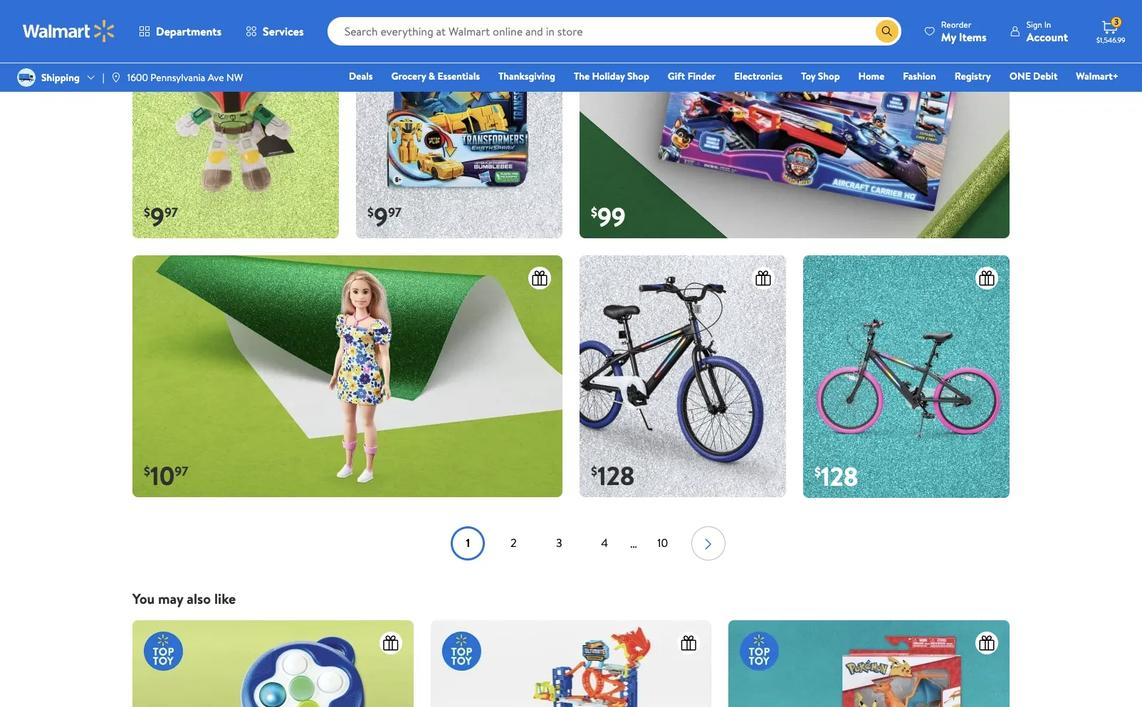 Task type: describe. For each thing, give the bounding box(es) containing it.
services button
[[234, 14, 316, 48]]

$ inside "$ 99"
[[591, 204, 597, 222]]

gift
[[668, 69, 685, 83]]

gift finder
[[668, 69, 716, 83]]

next page image
[[700, 533, 717, 556]]

items
[[959, 29, 987, 45]]

10 link
[[646, 527, 680, 561]]

search icon image
[[881, 26, 893, 37]]

...
[[630, 536, 637, 552]]

registry
[[955, 69, 991, 83]]

reorder my items
[[941, 18, 987, 45]]

$ 9 97 for transformers toys earthspark 1-step flip changer bumblebee action figure image
[[367, 200, 402, 235]]

electronics
[[734, 69, 783, 83]]

reorder
[[941, 18, 971, 30]]

$ inside $ 10 97
[[144, 463, 150, 481]]

pennsylvania
[[150, 70, 205, 85]]

in
[[1044, 18, 1051, 30]]

1
[[466, 536, 470, 551]]

9 for transformers toys earthspark 1-step flip changer bumblebee action figure image
[[374, 200, 388, 235]]

Search search field
[[327, 17, 901, 46]]

the
[[574, 69, 590, 83]]

toy shop
[[801, 69, 840, 83]]

97 for 128
[[175, 463, 188, 481]]

may
[[158, 590, 183, 609]]

one debit link
[[1003, 68, 1064, 84]]

jetson light rider x 20" wheels kids' light-up unisex bike, ages 5 – 9, includes light-up frame, three different light modes, easily adjustable handlebar and seat height, handbrake image
[[580, 256, 786, 498]]

4
[[601, 536, 608, 551]]

2 link
[[496, 527, 531, 561]]

thanksgiving
[[498, 69, 555, 83]]

3 $1,546.99
[[1096, 16, 1125, 45]]

holiday
[[592, 69, 625, 83]]

electronics link
[[728, 68, 789, 84]]

ave
[[208, 70, 224, 85]]

$ 128 for 'jetson light rider x 20" wheels kids' light-up unisex bike, ages 5 – 9, includes light-up frame, three different light modes, easily adjustable handlebar and seat height, handbrake' image in the right of the page
[[591, 459, 635, 494]]

3 for 3 $1,546.99
[[1114, 16, 1119, 28]]

toy shop link
[[795, 68, 846, 84]]

grocery & essentials
[[391, 69, 480, 83]]

essentials
[[438, 69, 480, 83]]

finder
[[688, 69, 716, 83]]

star wars plush toy figures, 8-inch soft dolls inspired by fan-favorite characters (styles may vary) image
[[132, 0, 339, 239]]

deals
[[349, 69, 373, 83]]

departments
[[156, 23, 221, 39]]

3 for 3
[[556, 536, 562, 551]]

the holiday shop link
[[567, 68, 656, 84]]

hot wheels city ultimate garage playset with 2 die-cast cars, toy storage for 50+ cars image
[[431, 621, 712, 708]]

grocery
[[391, 69, 426, 83]]

99
[[597, 200, 626, 235]]

$1,546.99
[[1096, 35, 1125, 45]]

2
[[510, 536, 517, 551]]

pop it! go bubble popping sensory game by buffalo games image
[[132, 621, 413, 708]]

one debit
[[1009, 69, 1058, 83]]

9 for the star wars plush toy figures, 8-inch soft dolls inspired by fan-favorite characters (styles may vary) image
[[150, 200, 164, 235]]

also
[[187, 590, 211, 609]]

like
[[214, 590, 236, 609]]

paw patrol: the mighty movie, aircraft carrier hq, chase figure & police car, ages 3+ image
[[580, 0, 1010, 239]]

home
[[858, 69, 885, 83]]



Task type: vqa. For each thing, say whether or not it's contained in the screenshot.
topmost 25
no



Task type: locate. For each thing, give the bounding box(es) containing it.
1 horizontal spatial $ 9 97
[[367, 200, 402, 235]]

departments button
[[127, 14, 234, 48]]

$ 9 97
[[144, 200, 178, 235], [367, 200, 402, 235]]

shipping
[[41, 70, 80, 85]]

pokemon battle figure 2 pack - features 4.5-inch charizard and 2-inch pikachu battle figures image
[[729, 621, 1010, 708]]

0 vertical spatial 3
[[1114, 16, 1119, 28]]

9
[[150, 200, 164, 235], [374, 200, 388, 235]]

nw
[[226, 70, 243, 85]]

4 link
[[588, 527, 622, 561]]

97
[[164, 204, 178, 222], [388, 204, 402, 222], [175, 463, 188, 481]]

$ 9 97 for the star wars plush toy figures, 8-inch soft dolls inspired by fan-favorite characters (styles may vary) image
[[144, 200, 178, 235]]

fashion link
[[897, 68, 942, 84]]

thanksgiving link
[[492, 68, 562, 84]]

1 horizontal spatial shop
[[818, 69, 840, 83]]

128 for 'jetson light rider x 20" wheels kids' light-up unisex bike, ages 5 – 9, includes light-up frame, three different light modes, easily adjustable handlebar and seat height, handbrake' image in the right of the page
[[597, 459, 635, 494]]

2 shop from the left
[[818, 69, 840, 83]]

$ 128 for jetson light rider x 20" wheels kids' light-up unisex bike, ages 5 – 9, includes light-up frame, three different light modes, adjustable handlebar, seat height, kids bicycles, pink image
[[815, 459, 858, 495]]

shop
[[627, 69, 649, 83], [818, 69, 840, 83]]

0 horizontal spatial 9
[[150, 200, 164, 235]]

fashion
[[903, 69, 936, 83]]

my
[[941, 29, 956, 45]]

1 9 from the left
[[150, 200, 164, 235]]

1 link
[[451, 527, 485, 561]]

0 horizontal spatial $ 9 97
[[144, 200, 178, 235]]

3 inside 3 $1,546.99
[[1114, 16, 1119, 28]]

jetson light rider x 20" wheels kids' light-up unisex bike, ages 5 – 9, includes light-up frame, three different light modes, adjustable handlebar, seat height, kids bicycles, pink image
[[803, 256, 1010, 499]]

services
[[263, 23, 304, 39]]

1 $ 9 97 from the left
[[144, 200, 178, 235]]

|
[[102, 70, 104, 85]]

10
[[150, 459, 175, 494], [657, 536, 668, 551]]

home link
[[852, 68, 891, 84]]

barbie fashionistas doll #208, barbie doll with down syndrome wearing floral dress image
[[132, 256, 562, 498]]

1 vertical spatial 3
[[556, 536, 562, 551]]

gift finder link
[[661, 68, 722, 84]]

97 inside $ 10 97
[[175, 463, 188, 481]]

0 horizontal spatial 10
[[150, 459, 175, 494]]

one
[[1009, 69, 1031, 83]]

shop right holiday
[[627, 69, 649, 83]]

transformers toys earthspark 1-step flip changer bumblebee action figure image
[[356, 0, 562, 239]]

0 horizontal spatial 3
[[556, 536, 562, 551]]

1 horizontal spatial 128
[[821, 459, 858, 495]]

1 horizontal spatial $ 128
[[815, 459, 858, 495]]

1 horizontal spatial 3
[[1114, 16, 1119, 28]]

0 horizontal spatial 128
[[597, 459, 635, 494]]

0 vertical spatial 10
[[150, 459, 175, 494]]

$ 99
[[591, 200, 626, 235]]

debit
[[1033, 69, 1058, 83]]

1 vertical spatial 10
[[657, 536, 668, 551]]

 image
[[17, 68, 36, 87]]

1 horizontal spatial 10
[[657, 536, 668, 551]]

walmart+ link
[[1070, 68, 1125, 84]]

grocery & essentials link
[[385, 68, 486, 84]]

sign
[[1027, 18, 1042, 30]]

deals link
[[343, 68, 379, 84]]

1 shop from the left
[[627, 69, 649, 83]]

you
[[132, 590, 155, 609]]

0 horizontal spatial $ 128
[[591, 459, 635, 494]]

&
[[428, 69, 435, 83]]

the holiday shop
[[574, 69, 649, 83]]

$
[[144, 204, 150, 222], [367, 204, 374, 222], [591, 204, 597, 222], [144, 463, 150, 481], [591, 463, 597, 481], [815, 464, 821, 482]]

128
[[597, 459, 635, 494], [821, 459, 858, 495]]

shop right toy
[[818, 69, 840, 83]]

$ 10 97
[[144, 459, 188, 494]]

3
[[1114, 16, 1119, 28], [556, 536, 562, 551]]

$ 128
[[591, 459, 635, 494], [815, 459, 858, 495]]

registry link
[[948, 68, 997, 84]]

walmart+
[[1076, 69, 1119, 83]]

3 up $1,546.99
[[1114, 16, 1119, 28]]

Walmart Site-Wide search field
[[327, 17, 901, 46]]

2 $ 9 97 from the left
[[367, 200, 402, 235]]

 image
[[110, 72, 121, 83]]

account
[[1027, 29, 1068, 45]]

1600 pennsylvania ave nw
[[127, 70, 243, 85]]

toy
[[801, 69, 816, 83]]

walmart image
[[23, 20, 115, 43]]

0 horizontal spatial shop
[[627, 69, 649, 83]]

1 horizontal spatial 9
[[374, 200, 388, 235]]

2 9 from the left
[[374, 200, 388, 235]]

you may also like
[[132, 590, 236, 609]]

sign in account
[[1027, 18, 1068, 45]]

1600
[[127, 70, 148, 85]]

3 left 4
[[556, 536, 562, 551]]

128 for jetson light rider x 20" wheels kids' light-up unisex bike, ages 5 – 9, includes light-up frame, three different light modes, adjustable handlebar, seat height, kids bicycles, pink image
[[821, 459, 858, 495]]

3 link
[[542, 527, 576, 561]]

97 for 9
[[164, 204, 178, 222]]



